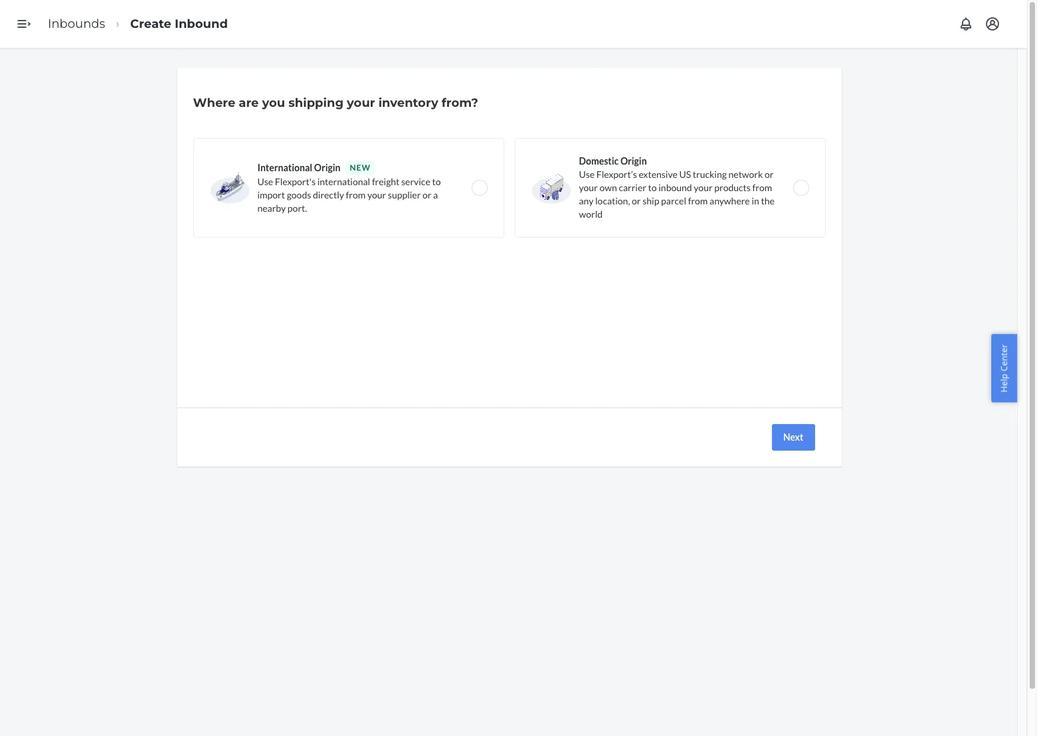 Task type: locate. For each thing, give the bounding box(es) containing it.
products
[[714, 182, 751, 193]]

1 horizontal spatial use
[[579, 169, 595, 180]]

from
[[752, 182, 772, 193], [346, 189, 366, 201], [688, 195, 708, 207]]

from right 'parcel'
[[688, 195, 708, 207]]

origin for domestic
[[620, 155, 647, 167]]

or
[[765, 169, 774, 180], [423, 189, 431, 201], [632, 195, 641, 207]]

use flexport's international freight service to import goods directly from your supplier or a nearby port.
[[257, 176, 441, 214]]

location,
[[595, 195, 630, 207]]

origin
[[620, 155, 647, 167], [314, 162, 340, 173]]

open navigation image
[[16, 16, 32, 32]]

supplier
[[388, 189, 421, 201]]

to inside use flexport's international freight service to import goods directly from your supplier or a nearby port.
[[432, 176, 441, 187]]

world
[[579, 209, 603, 220]]

or inside use flexport's international freight service to import goods directly from your supplier or a nearby port.
[[423, 189, 431, 201]]

are
[[239, 96, 259, 110]]

from inside use flexport's international freight service to import goods directly from your supplier or a nearby port.
[[346, 189, 366, 201]]

network
[[729, 169, 763, 180]]

origin for international
[[314, 162, 340, 173]]

your up any
[[579, 182, 598, 193]]

1 horizontal spatial origin
[[620, 155, 647, 167]]

to inside domestic origin use flexport's extensive us trucking network or your own carrier to inbound your products from any location, or ship parcel from anywhere in the world
[[648, 182, 657, 193]]

use
[[579, 169, 595, 180], [257, 176, 273, 187]]

flexport's
[[275, 176, 316, 187]]

international origin
[[257, 162, 340, 173]]

or down carrier
[[632, 195, 641, 207]]

2 horizontal spatial or
[[765, 169, 774, 180]]

help center
[[998, 344, 1010, 393]]

trucking
[[693, 169, 727, 180]]

from down international at the top left
[[346, 189, 366, 201]]

where
[[193, 96, 235, 110]]

a
[[433, 189, 438, 201]]

0 horizontal spatial to
[[432, 176, 441, 187]]

domestic origin use flexport's extensive us trucking network or your own carrier to inbound your products from any location, or ship parcel from anywhere in the world
[[579, 155, 775, 220]]

to up ship at the top
[[648, 182, 657, 193]]

1 horizontal spatial to
[[648, 182, 657, 193]]

0 horizontal spatial from
[[346, 189, 366, 201]]

your
[[347, 96, 375, 110], [579, 182, 598, 193], [694, 182, 713, 193], [367, 189, 386, 201]]

where are you shipping your inventory from?
[[193, 96, 478, 110]]

inbound
[[659, 182, 692, 193]]

inbounds link
[[48, 16, 105, 31]]

use inside domestic origin use flexport's extensive us trucking network or your own carrier to inbound your products from any location, or ship parcel from anywhere in the world
[[579, 169, 595, 180]]

origin up international at the top left
[[314, 162, 340, 173]]

use down domestic
[[579, 169, 595, 180]]

or left "a"
[[423, 189, 431, 201]]

use up import
[[257, 176, 273, 187]]

us
[[679, 169, 691, 180]]

to up "a"
[[432, 176, 441, 187]]

directly
[[313, 189, 344, 201]]

your right shipping
[[347, 96, 375, 110]]

to
[[432, 176, 441, 187], [648, 182, 657, 193]]

or right network
[[765, 169, 774, 180]]

0 horizontal spatial origin
[[314, 162, 340, 173]]

in
[[752, 195, 759, 207]]

0 horizontal spatial or
[[423, 189, 431, 201]]

your down freight
[[367, 189, 386, 201]]

port.
[[288, 203, 307, 214]]

from up the at the top of the page
[[752, 182, 772, 193]]

extensive
[[639, 169, 678, 180]]

parcel
[[661, 195, 686, 207]]

1 horizontal spatial or
[[632, 195, 641, 207]]

origin inside domestic origin use flexport's extensive us trucking network or your own carrier to inbound your products from any location, or ship parcel from anywhere in the world
[[620, 155, 647, 167]]

origin up flexport's
[[620, 155, 647, 167]]

create inbound link
[[130, 16, 228, 31]]

0 horizontal spatial use
[[257, 176, 273, 187]]



Task type: vqa. For each thing, say whether or not it's contained in the screenshot.
'Origin' inside Domestic Origin Use Flexport's extensive US trucking network or your own carrier to inbound your products from any location, or ship parcel from anywhere in the world
yes



Task type: describe. For each thing, give the bounding box(es) containing it.
from?
[[442, 96, 478, 110]]

freight
[[372, 176, 400, 187]]

inbounds
[[48, 16, 105, 31]]

own
[[600, 182, 617, 193]]

next
[[783, 432, 804, 443]]

open notifications image
[[958, 16, 974, 32]]

inventory
[[378, 96, 438, 110]]

your inside use flexport's international freight service to import goods directly from your supplier or a nearby port.
[[367, 189, 386, 201]]

ship
[[643, 195, 659, 207]]

the
[[761, 195, 775, 207]]

international
[[257, 162, 312, 173]]

center
[[998, 344, 1010, 372]]

use inside use flexport's international freight service to import goods directly from your supplier or a nearby port.
[[257, 176, 273, 187]]

inbound
[[175, 16, 228, 31]]

international
[[317, 176, 370, 187]]

import
[[257, 189, 285, 201]]

shipping
[[289, 96, 344, 110]]

carrier
[[619, 182, 646, 193]]

service
[[401, 176, 430, 187]]

create
[[130, 16, 171, 31]]

1 horizontal spatial from
[[688, 195, 708, 207]]

create inbound
[[130, 16, 228, 31]]

anywhere
[[710, 195, 750, 207]]

2 horizontal spatial from
[[752, 182, 772, 193]]

next button
[[772, 425, 815, 451]]

goods
[[287, 189, 311, 201]]

you
[[262, 96, 285, 110]]

breadcrumbs navigation
[[37, 4, 238, 43]]

flexport's
[[597, 169, 637, 180]]

any
[[579, 195, 594, 207]]

your down trucking
[[694, 182, 713, 193]]

new
[[350, 163, 371, 173]]

nearby
[[257, 203, 286, 214]]

help center button
[[992, 334, 1017, 403]]

open account menu image
[[985, 16, 1001, 32]]

help
[[998, 374, 1010, 393]]

domestic
[[579, 155, 619, 167]]



